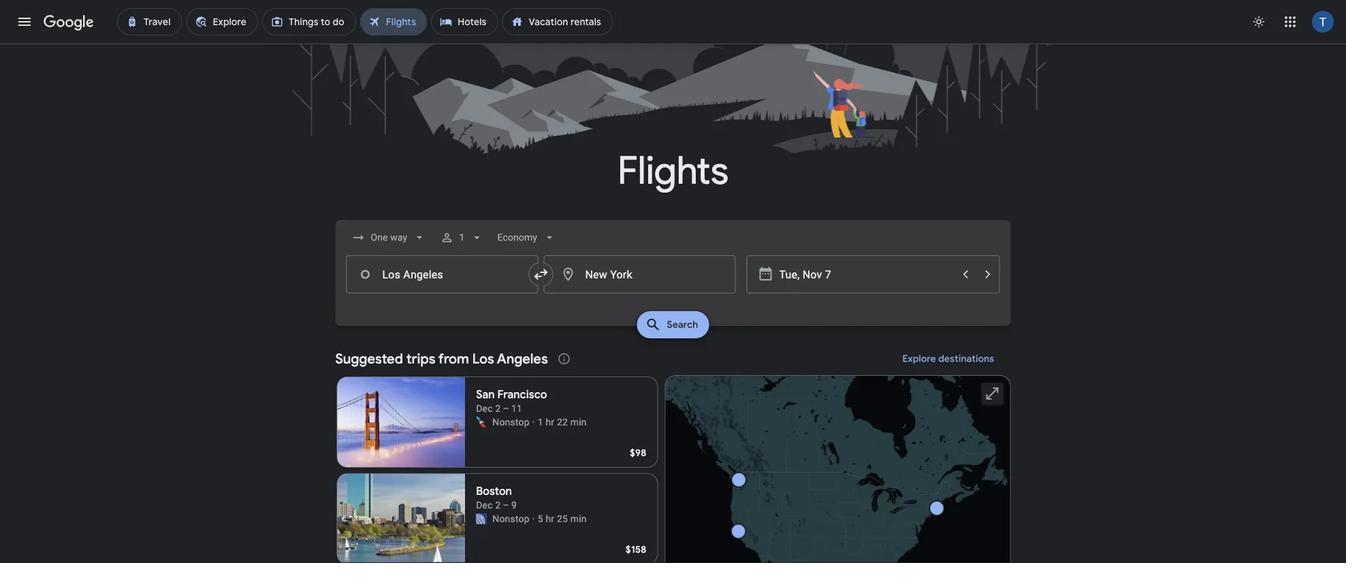 Task type: describe. For each thing, give the bounding box(es) containing it.
trips
[[406, 350, 436, 368]]

united image
[[476, 514, 487, 525]]

main menu image
[[16, 14, 33, 30]]

search
[[667, 319, 699, 331]]

 image inside the suggested trips from los angeles region
[[533, 512, 535, 526]]

1 button
[[435, 221, 489, 254]]

dec inside boston dec 2 – 9
[[476, 500, 493, 511]]

from
[[439, 350, 469, 368]]

Departure text field
[[780, 256, 954, 293]]

search button
[[637, 311, 709, 339]]

swap origin and destination. image
[[533, 266, 549, 283]]

5
[[538, 513, 543, 525]]

explore destinations button
[[887, 343, 1011, 375]]

25
[[557, 513, 568, 525]]

$98
[[630, 447, 647, 459]]

san
[[476, 388, 495, 402]]

suggested
[[336, 350, 403, 368]]

dec inside san francisco dec 2 – 11
[[476, 403, 493, 414]]

suggested trips from los angeles
[[336, 350, 548, 368]]

boston
[[476, 485, 512, 499]]

none text field inside the flight search box
[[544, 255, 736, 294]]

2 – 11
[[496, 403, 523, 414]]

none text field inside the flight search box
[[346, 255, 539, 294]]

hr for boston
[[546, 513, 555, 525]]

Flight search field
[[325, 220, 1022, 343]]

min for san francisco
[[571, 417, 587, 428]]



Task type: vqa. For each thing, say whether or not it's contained in the screenshot.
Search text box
no



Task type: locate. For each thing, give the bounding box(es) containing it.
1 vertical spatial hr
[[546, 513, 555, 525]]

 image
[[533, 416, 535, 429]]

None field
[[346, 225, 432, 250], [492, 225, 562, 250], [346, 225, 432, 250], [492, 225, 562, 250]]

158 US dollars text field
[[626, 544, 647, 556]]

min
[[571, 417, 587, 428], [571, 513, 587, 525]]

american image
[[476, 417, 487, 428]]

98 US dollars text field
[[630, 447, 647, 459]]

min right 22
[[571, 417, 587, 428]]

change appearance image
[[1243, 5, 1276, 38]]

1 vertical spatial min
[[571, 513, 587, 525]]

nonstop for dec
[[493, 513, 530, 525]]

5 hr 25 min
[[538, 513, 587, 525]]

2 – 9
[[496, 500, 517, 511]]

1 horizontal spatial 1
[[538, 417, 543, 428]]

nonstop
[[493, 417, 530, 428], [493, 513, 530, 525]]

min for boston
[[571, 513, 587, 525]]

$158
[[626, 544, 647, 556]]

1 nonstop from the top
[[493, 417, 530, 428]]

nonstop down 2 – 11
[[493, 417, 530, 428]]

dec down the san
[[476, 403, 493, 414]]

san francisco dec 2 – 11
[[476, 388, 547, 414]]

22
[[557, 417, 568, 428]]

1 hr 22 min
[[538, 417, 587, 428]]

0 vertical spatial hr
[[546, 417, 555, 428]]

1 for 1 hr 22 min
[[538, 417, 543, 428]]

1 vertical spatial dec
[[476, 500, 493, 511]]

1 dec from the top
[[476, 403, 493, 414]]

explore
[[903, 353, 937, 365]]

None text field
[[544, 255, 736, 294]]

min right 25
[[571, 513, 587, 525]]

1 inside popup button
[[459, 232, 465, 243]]

1 hr from the top
[[546, 417, 555, 428]]

1 inside the suggested trips from los angeles region
[[538, 417, 543, 428]]

nonstop down 2 – 9
[[493, 513, 530, 525]]

2 min from the top
[[571, 513, 587, 525]]

1
[[459, 232, 465, 243], [538, 417, 543, 428]]

2 dec from the top
[[476, 500, 493, 511]]

2 hr from the top
[[546, 513, 555, 525]]

angeles
[[497, 350, 548, 368]]

francisco
[[498, 388, 547, 402]]

None text field
[[346, 255, 539, 294]]

0 vertical spatial 1
[[459, 232, 465, 243]]

hr for san francisco
[[546, 417, 555, 428]]

0 vertical spatial min
[[571, 417, 587, 428]]

explore destinations
[[903, 353, 995, 365]]

0 horizontal spatial 1
[[459, 232, 465, 243]]

suggested trips from los angeles region
[[336, 343, 1011, 563]]

1 min from the top
[[571, 417, 587, 428]]

destinations
[[939, 353, 995, 365]]

0 vertical spatial nonstop
[[493, 417, 530, 428]]

1 vertical spatial nonstop
[[493, 513, 530, 525]]

nonstop for francisco
[[493, 417, 530, 428]]

hr right 5
[[546, 513, 555, 525]]

2 nonstop from the top
[[493, 513, 530, 525]]

1 for 1
[[459, 232, 465, 243]]

0 vertical spatial dec
[[476, 403, 493, 414]]

dec up the united image
[[476, 500, 493, 511]]

hr
[[546, 417, 555, 428], [546, 513, 555, 525]]

los
[[472, 350, 494, 368]]

flights
[[618, 147, 729, 195]]

boston dec 2 – 9
[[476, 485, 517, 511]]

dec
[[476, 403, 493, 414], [476, 500, 493, 511]]

hr left 22
[[546, 417, 555, 428]]

1 vertical spatial 1
[[538, 417, 543, 428]]

 image
[[533, 512, 535, 526]]



